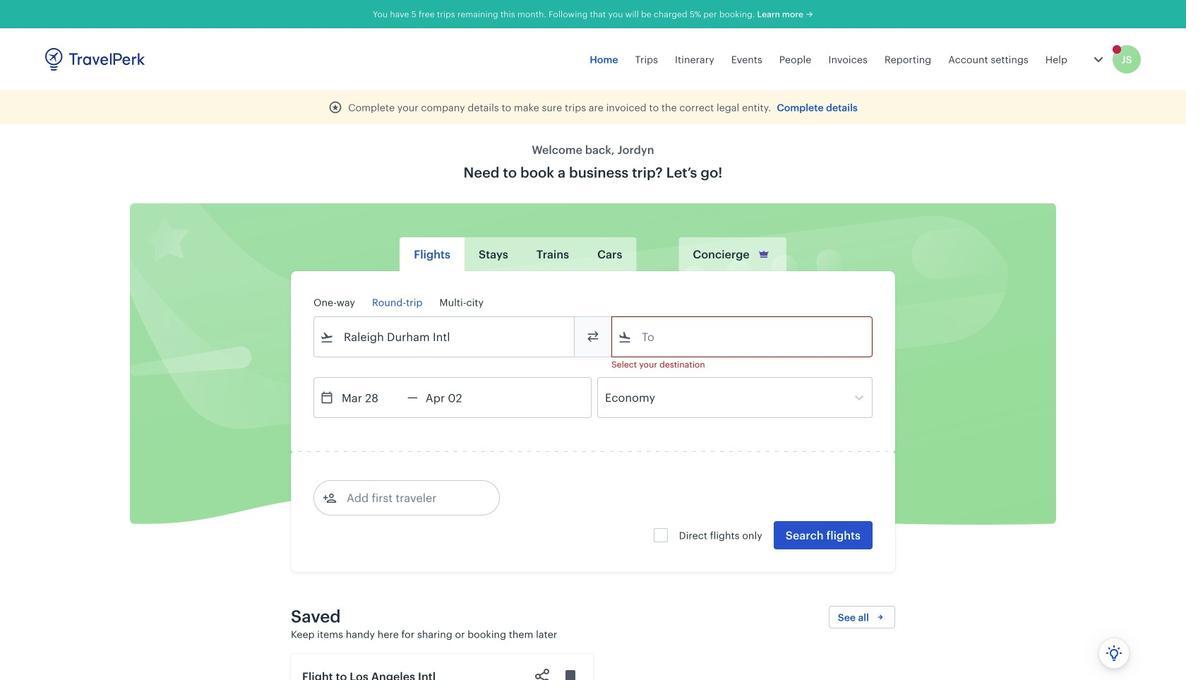 Task type: vqa. For each thing, say whether or not it's contained in the screenshot.
Calendar application
no



Task type: describe. For each thing, give the bounding box(es) containing it.
Depart text field
[[334, 378, 408, 417]]

Return text field
[[418, 378, 491, 417]]



Task type: locate. For each thing, give the bounding box(es) containing it.
To search field
[[632, 326, 854, 348]]

From search field
[[334, 326, 556, 348]]

Add first traveler search field
[[337, 487, 484, 509]]



